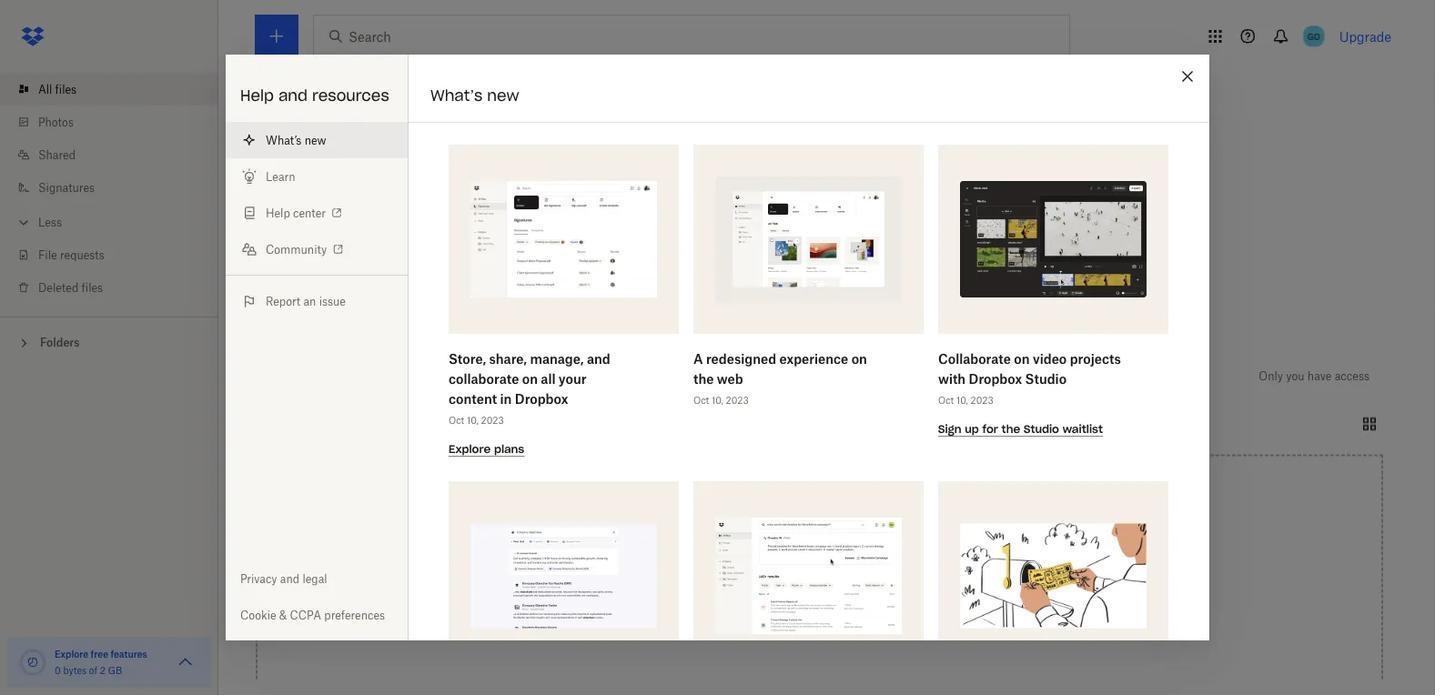Task type: describe. For each thing, give the bounding box(es) containing it.
2023 inside store, share, manage, and collaborate on all your content in dropbox oct 10, 2023
[[481, 415, 504, 426]]

help center
[[266, 206, 326, 220]]

get started with dropbox
[[255, 87, 409, 102]]

features
[[111, 649, 147, 660]]

10, inside collaborate on video projects with dropbox studio oct 10, 2023
[[957, 395, 968, 406]]

deleted files
[[38, 281, 103, 294]]

resources
[[312, 86, 389, 105]]

on up synced. at the left of the page
[[605, 266, 618, 280]]

an
[[304, 294, 316, 308]]

to for drop files here to upload
[[837, 573, 849, 588]]

video
[[1033, 351, 1067, 366]]

cookie
[[240, 609, 276, 622]]

new inside button
[[305, 133, 326, 147]]

someone looking at a paper coupon image
[[960, 524, 1147, 629]]

files for all files
[[55, 82, 77, 96]]

experience
[[780, 351, 849, 366]]

requests
[[60, 248, 104, 262]]

cookie & ccpa preferences button
[[226, 597, 408, 634]]

on inside a redesigned experience on the web oct 10, 2023
[[852, 351, 867, 366]]

and inside store, share, manage, and collaborate on all your content in dropbox oct 10, 2023
[[587, 351, 610, 366]]

files for deleted files
[[82, 281, 103, 294]]

10, inside store, share, manage, and collaborate on all your content in dropbox oct 10, 2023
[[467, 415, 479, 426]]

files inside install on desktop to work on files offline and stay synced.
[[722, 266, 744, 280]]

oct inside collaborate on video projects with dropbox studio oct 10, 2023
[[938, 395, 954, 406]]

cookie & ccpa preferences
[[240, 609, 385, 622]]

share, inside upload files and folders to edit, share, sign, and more.
[[437, 266, 467, 280]]

all files link
[[15, 73, 218, 106]]

collaborate on video projects with dropbox studio oct 10, 2023
[[938, 351, 1121, 406]]

sign,
[[470, 266, 495, 280]]

shared
[[38, 148, 76, 162]]

photos
[[38, 115, 74, 129]]

privacy
[[240, 572, 277, 586]]

ccpa
[[290, 609, 321, 622]]

stay
[[570, 284, 591, 298]]

content
[[449, 391, 497, 406]]

and right get
[[278, 86, 308, 105]]

edit,
[[411, 266, 434, 280]]

work
[[678, 266, 703, 280]]

shared link
[[15, 138, 218, 171]]

folders button
[[0, 329, 218, 355]]

more.
[[273, 284, 302, 298]]

help center link
[[226, 195, 408, 231]]

share, inside store, share, manage, and collaborate on all your content in dropbox oct 10, 2023
[[489, 351, 527, 366]]

store, share, manage, and collaborate on all your content in dropbox oct 10, 2023
[[449, 351, 610, 426]]

to inside upload files and folders to edit, share, sign, and more.
[[398, 266, 408, 280]]

dropbox image
[[15, 18, 51, 55]]

synced.
[[594, 284, 633, 298]]

plans
[[494, 442, 525, 456]]

gb
[[108, 665, 122, 676]]

file requests link
[[15, 238, 218, 271]]

and right sign,
[[498, 266, 517, 280]]

for
[[983, 422, 998, 436]]

upload
[[273, 266, 310, 280]]

in
[[500, 391, 512, 406]]

only
[[1259, 370, 1284, 384]]

collaborate
[[449, 371, 519, 386]]

0 vertical spatial dropbox
[[357, 87, 409, 102]]

all
[[38, 82, 52, 96]]

folders
[[360, 266, 395, 280]]

files for upload files and folders to edit, share, sign, and more.
[[313, 266, 335, 280]]

all
[[541, 371, 556, 386]]

all files list item
[[0, 73, 218, 106]]

dropbox inside collaborate on video projects with dropbox studio oct 10, 2023
[[969, 371, 1022, 386]]

upload
[[853, 573, 894, 588]]

report an issue link
[[226, 283, 408, 319]]

photos link
[[15, 106, 218, 138]]

offline
[[747, 266, 779, 280]]

your
[[559, 371, 587, 386]]

2023 inside collaborate on video projects with dropbox studio oct 10, 2023
[[971, 395, 994, 406]]

explore for explore free features 0 bytes of 2 gb
[[55, 649, 88, 660]]

a
[[694, 351, 703, 366]]

deleted files link
[[15, 271, 218, 304]]

quota usage element
[[18, 648, 47, 677]]

and inside share files with anyone and control edit or view access.
[[990, 266, 1010, 280]]

report an issue
[[266, 294, 346, 308]]

what's inside what's new button
[[266, 133, 302, 147]]

bytes
[[63, 665, 87, 676]]

explore plans
[[449, 442, 525, 456]]

1 horizontal spatial what's new
[[431, 86, 519, 105]]

control
[[1013, 266, 1049, 280]]

help for help center
[[266, 206, 290, 220]]

projects
[[1070, 351, 1121, 366]]

learn
[[266, 170, 295, 183]]

help and resources dialog
[[226, 55, 1210, 695]]

studio inside collaborate on video projects with dropbox studio oct 10, 2023
[[1025, 371, 1067, 386]]

view
[[1088, 266, 1112, 280]]

on right work
[[706, 266, 719, 280]]

&
[[279, 609, 287, 622]]



Task type: locate. For each thing, give the bounding box(es) containing it.
dropbox inside store, share, manage, and collaborate on all your content in dropbox oct 10, 2023
[[515, 391, 568, 406]]

0 horizontal spatial oct
[[449, 415, 464, 426]]

0 horizontal spatial 2023
[[481, 415, 504, 426]]

files inside share files with anyone and control edit or view access.
[[900, 266, 922, 280]]

1 horizontal spatial 10,
[[712, 395, 723, 406]]

2 horizontal spatial 10,
[[957, 395, 968, 406]]

explore left plans
[[449, 442, 491, 456]]

or
[[1074, 266, 1085, 280]]

have
[[1308, 370, 1332, 384]]

redesigned
[[706, 351, 777, 366]]

with left anyone
[[925, 266, 947, 280]]

files inside list item
[[55, 82, 77, 96]]

dropbox
[[357, 87, 409, 102], [969, 371, 1022, 386], [515, 391, 568, 406]]

install on desktop to work on files offline and stay synced.
[[570, 266, 801, 298]]

1 vertical spatial what's new
[[266, 133, 326, 147]]

to right "here"
[[837, 573, 849, 588]]

free
[[91, 649, 108, 660]]

signatures link
[[15, 171, 218, 204]]

report
[[266, 294, 301, 308]]

with for started
[[327, 87, 354, 102]]

community
[[266, 243, 327, 256]]

0 horizontal spatial explore
[[55, 649, 88, 660]]

collaborate
[[938, 351, 1011, 366]]

oct inside store, share, manage, and collaborate on all your content in dropbox oct 10, 2023
[[449, 415, 464, 426]]

files for drop files here to upload
[[779, 573, 804, 588]]

you
[[1286, 370, 1305, 384]]

explore up the bytes
[[55, 649, 88, 660]]

oct down a
[[694, 395, 709, 406]]

to left edit,
[[398, 266, 408, 280]]

and right offline
[[782, 266, 801, 280]]

new
[[487, 86, 519, 105], [305, 133, 326, 147]]

the
[[694, 371, 714, 386], [1002, 422, 1021, 436]]

install
[[570, 266, 602, 280]]

1 horizontal spatial to
[[665, 266, 675, 280]]

0 horizontal spatial dropbox
[[357, 87, 409, 102]]

files left "here"
[[779, 573, 804, 588]]

on inside collaborate on video projects with dropbox studio oct 10, 2023
[[1014, 351, 1030, 366]]

0 horizontal spatial what's new
[[266, 133, 326, 147]]

of
[[89, 665, 97, 676]]

0 vertical spatial with
[[327, 87, 354, 102]]

2 horizontal spatial dropbox
[[969, 371, 1022, 386]]

files right deleted
[[82, 281, 103, 294]]

share files with anyone and control edit or view access.
[[867, 266, 1112, 298]]

on inside store, share, manage, and collaborate on all your content in dropbox oct 10, 2023
[[522, 371, 538, 386]]

drop files here to upload
[[745, 573, 894, 588]]

help
[[240, 86, 274, 105], [266, 206, 290, 220]]

list containing all files
[[0, 62, 218, 317]]

studio down video
[[1025, 371, 1067, 386]]

dropbox down 'collaborate'
[[969, 371, 1022, 386]]

help and resources
[[240, 86, 389, 105]]

help inside help center link
[[266, 206, 290, 220]]

upload files and folders to edit, share, sign, and more.
[[273, 266, 517, 298]]

1 vertical spatial help
[[266, 206, 290, 220]]

what's new inside button
[[266, 133, 326, 147]]

less image
[[15, 213, 33, 232]]

2023 down web
[[726, 395, 749, 406]]

access.
[[867, 284, 904, 298]]

2 horizontal spatial 2023
[[971, 395, 994, 406]]

share
[[867, 266, 897, 280]]

files right all
[[55, 82, 77, 96]]

to
[[398, 266, 408, 280], [665, 266, 675, 280], [837, 573, 849, 588]]

1 vertical spatial new
[[305, 133, 326, 147]]

0 horizontal spatial new
[[305, 133, 326, 147]]

with down 'collaborate'
[[938, 371, 966, 386]]

1 horizontal spatial oct
[[694, 395, 709, 406]]

with dropbox studio, users can collaborate on video projects image
[[960, 181, 1147, 298]]

file requests
[[38, 248, 104, 262]]

10, up the up
[[957, 395, 968, 406]]

with for files
[[925, 266, 947, 280]]

and left legal
[[280, 572, 300, 586]]

privacy and legal link
[[226, 561, 408, 597]]

desktop
[[621, 266, 662, 280]]

0
[[55, 665, 61, 676]]

what's new button
[[226, 122, 408, 158]]

dropbox ai helps users search for files in their folders image
[[715, 518, 902, 635]]

with right started
[[327, 87, 354, 102]]

to for install on desktop to work on files offline and stay synced.
[[665, 266, 675, 280]]

1 horizontal spatial dropbox
[[515, 391, 568, 406]]

2023 down in
[[481, 415, 504, 426]]

the right the for
[[1002, 422, 1021, 436]]

sign
[[938, 422, 962, 436]]

0 vertical spatial share,
[[437, 266, 467, 280]]

dropbox down all
[[515, 391, 568, 406]]

on left video
[[1014, 351, 1030, 366]]

anyone
[[950, 266, 987, 280]]

0 vertical spatial the
[[694, 371, 714, 386]]

drop
[[745, 573, 775, 588]]

1 vertical spatial the
[[1002, 422, 1021, 436]]

started
[[281, 87, 324, 102]]

0 vertical spatial what's new
[[431, 86, 519, 105]]

explore free features 0 bytes of 2 gb
[[55, 649, 147, 676]]

files inside upload files and folders to edit, share, sign, and more.
[[313, 266, 335, 280]]

issue
[[319, 294, 346, 308]]

1 horizontal spatial the
[[1002, 422, 1021, 436]]

the entry point screen of dropbox sign image
[[471, 181, 657, 298]]

upgrade
[[1340, 29, 1392, 44]]

sign up for the studio waitlist
[[938, 422, 1103, 436]]

get
[[255, 87, 277, 102]]

1 horizontal spatial 2023
[[726, 395, 749, 406]]

edit
[[1052, 266, 1072, 280]]

explore
[[449, 442, 491, 456], [55, 649, 88, 660]]

0 vertical spatial help
[[240, 86, 274, 105]]

manage,
[[530, 351, 584, 366]]

explore inside 'help and resources' "dialog"
[[449, 442, 491, 456]]

2 vertical spatial dropbox
[[515, 391, 568, 406]]

files left offline
[[722, 266, 744, 280]]

files for share files with anyone and control edit or view access.
[[900, 266, 922, 280]]

only you have access
[[1259, 370, 1370, 384]]

2023 up the for
[[971, 395, 994, 406]]

oct up sign
[[938, 395, 954, 406]]

0 vertical spatial studio
[[1025, 371, 1067, 386]]

and left folders
[[338, 266, 357, 280]]

upgrade link
[[1340, 29, 1392, 44]]

and inside install on desktop to work on files offline and stay synced.
[[782, 266, 801, 280]]

studio left waitlist
[[1024, 422, 1059, 436]]

the inside a redesigned experience on the web oct 10, 2023
[[694, 371, 714, 386]]

1 horizontal spatial new
[[487, 86, 519, 105]]

up
[[965, 422, 979, 436]]

file
[[38, 248, 57, 262]]

with inside share files with anyone and control edit or view access.
[[925, 266, 947, 280]]

explore inside 'explore free features 0 bytes of 2 gb'
[[55, 649, 88, 660]]

0 vertical spatial new
[[487, 86, 519, 105]]

privacy and legal
[[240, 572, 327, 586]]

1 horizontal spatial what's
[[431, 86, 483, 105]]

10, down content
[[467, 415, 479, 426]]

center
[[293, 206, 326, 220]]

on right experience
[[852, 351, 867, 366]]

2 horizontal spatial oct
[[938, 395, 954, 406]]

deleted
[[38, 281, 79, 294]]

help left the center
[[266, 206, 290, 220]]

the down a
[[694, 371, 714, 386]]

0 horizontal spatial the
[[694, 371, 714, 386]]

to left work
[[665, 266, 675, 280]]

community link
[[226, 231, 408, 268]]

preferences
[[324, 609, 385, 622]]

access
[[1335, 370, 1370, 384]]

to inside install on desktop to work on files offline and stay synced.
[[665, 266, 675, 280]]

share,
[[437, 266, 467, 280], [489, 351, 527, 366]]

list
[[0, 62, 218, 317]]

dropbox up what's new button
[[357, 87, 409, 102]]

0 horizontal spatial what's
[[266, 133, 302, 147]]

and left control
[[990, 266, 1010, 280]]

the all files section of dropbox image
[[715, 177, 902, 302]]

2
[[100, 665, 106, 676]]

0 vertical spatial explore
[[449, 442, 491, 456]]

with inside collaborate on video projects with dropbox studio oct 10, 2023
[[938, 371, 966, 386]]

and right manage,
[[587, 351, 610, 366]]

1 vertical spatial explore
[[55, 649, 88, 660]]

waitlist
[[1063, 422, 1103, 436]]

a redesigned experience on the web oct 10, 2023
[[694, 351, 867, 406]]

sign up for the studio waitlist link
[[938, 421, 1103, 437]]

explore for explore plans
[[449, 442, 491, 456]]

10, inside a redesigned experience on the web oct 10, 2023
[[712, 395, 723, 406]]

and
[[278, 86, 308, 105], [338, 266, 357, 280], [498, 266, 517, 280], [782, 266, 801, 280], [990, 266, 1010, 280], [587, 351, 610, 366], [280, 572, 300, 586]]

1 vertical spatial dropbox
[[969, 371, 1022, 386]]

here
[[807, 573, 834, 588]]

legal
[[303, 572, 327, 586]]

2 horizontal spatial to
[[837, 573, 849, 588]]

dash answer screen image
[[471, 524, 657, 629]]

1 horizontal spatial explore
[[449, 442, 491, 456]]

1 vertical spatial what's
[[266, 133, 302, 147]]

signatures
[[38, 181, 95, 194]]

store,
[[449, 351, 486, 366]]

0 horizontal spatial to
[[398, 266, 408, 280]]

1 vertical spatial with
[[925, 266, 947, 280]]

share, up collaborate
[[489, 351, 527, 366]]

explore plans link
[[449, 441, 525, 457]]

learn link
[[226, 158, 408, 195]]

oct down content
[[449, 415, 464, 426]]

all files
[[38, 82, 77, 96]]

help left started
[[240, 86, 274, 105]]

1 vertical spatial share,
[[489, 351, 527, 366]]

web
[[717, 371, 743, 386]]

files up report an issue link
[[313, 266, 335, 280]]

oct
[[694, 395, 709, 406], [938, 395, 954, 406], [449, 415, 464, 426]]

0 horizontal spatial share,
[[437, 266, 467, 280]]

2023 inside a redesigned experience on the web oct 10, 2023
[[726, 395, 749, 406]]

help for help and resources
[[240, 86, 274, 105]]

1 horizontal spatial share,
[[489, 351, 527, 366]]

files right the share
[[900, 266, 922, 280]]

2 vertical spatial with
[[938, 371, 966, 386]]

1 vertical spatial studio
[[1024, 422, 1059, 436]]

studio
[[1025, 371, 1067, 386], [1024, 422, 1059, 436]]

on left all
[[522, 371, 538, 386]]

share, right edit,
[[437, 266, 467, 280]]

0 vertical spatial what's
[[431, 86, 483, 105]]

10, down web
[[712, 395, 723, 406]]

0 horizontal spatial 10,
[[467, 415, 479, 426]]

oct inside a redesigned experience on the web oct 10, 2023
[[694, 395, 709, 406]]



Task type: vqa. For each thing, say whether or not it's contained in the screenshot.
bottommost 'Studio'
yes



